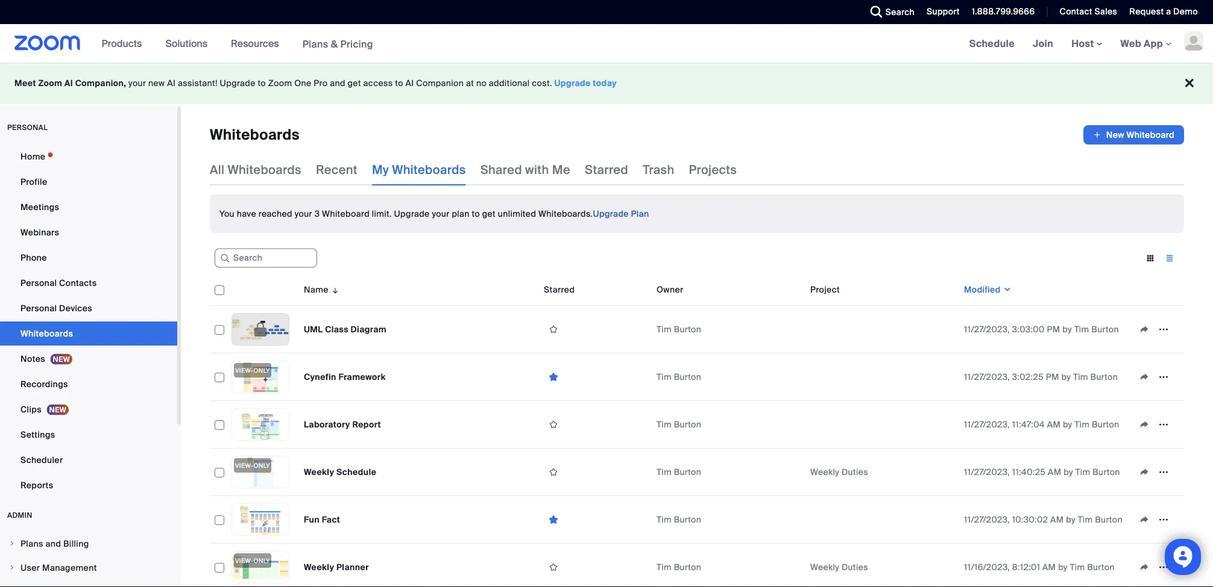 Task type: locate. For each thing, give the bounding box(es) containing it.
only down thumbnail of fun fact
[[253, 557, 270, 565]]

1 vertical spatial share image
[[1135, 467, 1154, 478]]

11/27/2023, left 11:47:04
[[964, 419, 1010, 430]]

view- for weekly schedule
[[235, 462, 253, 470]]

application for 11/27/2023, 11:40:25 am by tim burton
[[1135, 464, 1179, 482]]

am for 11:40:25
[[1048, 467, 1061, 478]]

personal contacts
[[20, 278, 97, 289]]

1 horizontal spatial your
[[295, 208, 312, 219]]

11/27/2023, left 11:40:25
[[964, 467, 1010, 478]]

1.888.799.9666 button up join
[[963, 0, 1038, 24]]

tim burton
[[657, 324, 701, 335], [657, 372, 701, 383], [657, 419, 701, 430], [657, 467, 701, 478], [657, 515, 701, 526], [657, 562, 701, 573]]

thumbnail of uml class diagram image
[[232, 314, 289, 346], [232, 314, 289, 345]]

support link
[[918, 0, 963, 24], [927, 6, 960, 17]]

share image down 'more options for weekly schedule' icon
[[1135, 515, 1154, 526]]

view-only for weekly planner
[[235, 557, 270, 565]]

11/27/2023, down modified popup button
[[964, 324, 1010, 335]]

share image down more options for fun fact icon
[[1135, 563, 1154, 573]]

meetings
[[20, 202, 59, 213]]

0 vertical spatial starred
[[585, 162, 628, 178]]

share image down the more options for uml class diagram icon
[[1135, 372, 1154, 383]]

and inside menu item
[[46, 539, 61, 550]]

cell for 11/27/2023, 3:02:25 pm by tim burton
[[806, 354, 959, 402]]

0 horizontal spatial zoom
[[38, 78, 62, 89]]

view- down "thumbnail of laboratory report"
[[235, 462, 253, 470]]

whiteboards up all whiteboards
[[210, 126, 300, 144]]

application containing name
[[210, 274, 1184, 588]]

0 horizontal spatial get
[[348, 78, 361, 89]]

thumbnail of uml class diagram image inside uml class diagram, modified at nov 27, 2023 by tim burton, link element
[[232, 314, 289, 345]]

by right 3:03:00
[[1063, 324, 1072, 335]]

meetings navigation
[[960, 24, 1213, 64]]

by right the 3:02:25
[[1061, 372, 1071, 383]]

more options for laboratory report image
[[1154, 420, 1173, 430]]

8:12:01
[[1012, 562, 1040, 573]]

thumbnail of laboratory report image
[[232, 409, 289, 441]]

menu item
[[0, 581, 177, 588]]

11/27/2023, 11:40:25 am by tim burton
[[964, 467, 1120, 478]]

starred up click to star the whiteboard uml class diagram image
[[544, 284, 575, 295]]

click to star the whiteboard weekly planner image
[[544, 563, 563, 573]]

by for 8:12:01
[[1058, 562, 1068, 573]]

get left unlimited
[[482, 208, 496, 219]]

schedule inside meetings navigation
[[969, 37, 1015, 50]]

5 11/27/2023, from the top
[[964, 515, 1010, 526]]

upgrade today link
[[554, 78, 617, 89]]

pm right 3:03:00
[[1047, 324, 1060, 335]]

1 duties from the top
[[842, 467, 868, 478]]

application for 11/27/2023, 3:03:00 pm by tim burton
[[1135, 321, 1179, 339]]

whiteboards down personal devices
[[20, 328, 73, 339]]

you have reached your 3 whiteboard limit. upgrade your plan to get unlimited whiteboards. upgrade plan
[[219, 208, 649, 219]]

1 vertical spatial duties
[[842, 562, 868, 573]]

weekly duties for 11/16/2023, 8:12:01 am by tim burton
[[810, 562, 868, 573]]

and
[[330, 78, 345, 89], [46, 539, 61, 550]]

0 horizontal spatial plans
[[20, 539, 43, 550]]

ai left companion
[[406, 78, 414, 89]]

share image for 11/27/2023, 3:02:25 pm by tim burton
[[1135, 372, 1154, 383]]

personal down phone at top left
[[20, 278, 57, 289]]

1 share image from the top
[[1135, 324, 1154, 335]]

plans for plans & pricing
[[302, 38, 328, 50]]

by for 11:40:25
[[1064, 467, 1073, 478]]

reached
[[259, 208, 292, 219]]

notes
[[20, 354, 45, 365]]

click to star the whiteboard uml class diagram image
[[544, 324, 563, 335]]

1 personal from the top
[[20, 278, 57, 289]]

profile link
[[0, 170, 177, 194]]

more options for cynefin framework image
[[1154, 372, 1173, 383]]

resources button
[[231, 24, 284, 63]]

home
[[20, 151, 45, 162]]

1 vertical spatial view-only
[[235, 462, 270, 470]]

to right plan
[[472, 208, 480, 219]]

scheduler link
[[0, 449, 177, 473]]

zoom
[[38, 78, 62, 89], [268, 78, 292, 89]]

pm for 3:02:25
[[1046, 372, 1059, 383]]

2 tim burton from the top
[[657, 372, 701, 383]]

tim burton for 11/27/2023, 11:47:04 am by tim burton
[[657, 419, 701, 430]]

unlimited
[[498, 208, 536, 219]]

name
[[304, 284, 329, 295]]

am right 10:30:02
[[1050, 515, 1064, 526]]

11/27/2023,
[[964, 324, 1010, 335], [964, 372, 1010, 383], [964, 419, 1010, 430], [964, 467, 1010, 478], [964, 515, 1010, 526]]

1 vertical spatial schedule
[[336, 467, 376, 478]]

1 horizontal spatial ai
[[167, 78, 176, 89]]

4 share image from the top
[[1135, 563, 1154, 573]]

to right the access
[[395, 78, 403, 89]]

11:40:25
[[1012, 467, 1046, 478]]

3 11/27/2023, from the top
[[964, 419, 1010, 430]]

0 vertical spatial and
[[330, 78, 345, 89]]

tabs of all whiteboard page tab list
[[210, 154, 737, 186]]

2 vertical spatial view-
[[235, 557, 253, 565]]

0 vertical spatial whiteboard
[[1127, 129, 1174, 140]]

am right 11:40:25
[[1048, 467, 1061, 478]]

view-only for cynefin framework
[[235, 367, 270, 375]]

share image up "more options for cynefin framework" image
[[1135, 324, 1154, 335]]

2 vertical spatial only
[[253, 557, 270, 565]]

schedule down report
[[336, 467, 376, 478]]

contact sales
[[1060, 6, 1117, 17]]

3 view- from the top
[[235, 557, 253, 565]]

2 only from the top
[[253, 462, 270, 470]]

0 vertical spatial personal
[[20, 278, 57, 289]]

only down uml class diagram, modified at nov 27, 2023 by tim burton, link element
[[253, 367, 270, 375]]

more options for uml class diagram image
[[1154, 324, 1173, 335]]

whiteboard right '3' at left
[[322, 208, 370, 219]]

4 cell from the top
[[806, 497, 959, 544]]

2 share image from the top
[[1135, 372, 1154, 383]]

share image for 11/27/2023, 10:30:02 am by tim burton
[[1135, 515, 1154, 526]]

add image
[[1093, 129, 1101, 141]]

1 horizontal spatial whiteboard
[[1127, 129, 1174, 140]]

personal for personal devices
[[20, 303, 57, 314]]

by right 8:12:01
[[1058, 562, 1068, 573]]

your left plan
[[432, 208, 450, 219]]

1 vertical spatial weekly duties
[[810, 562, 868, 573]]

personal devices
[[20, 303, 92, 314]]

whiteboard right new
[[1127, 129, 1174, 140]]

cell for 11/27/2023, 3:03:00 pm by tim burton
[[806, 306, 959, 354]]

plans for plans and billing
[[20, 539, 43, 550]]

am for 10:30:02
[[1050, 515, 1064, 526]]

5 tim burton from the top
[[657, 515, 701, 526]]

whiteboards up you have reached your 3 whiteboard limit. upgrade your plan to get unlimited whiteboards. upgrade plan at the top
[[392, 162, 466, 178]]

1 only from the top
[[253, 367, 270, 375]]

1 vertical spatial whiteboard
[[322, 208, 370, 219]]

right image
[[8, 565, 16, 572]]

products button
[[102, 24, 147, 63]]

1 horizontal spatial starred
[[585, 162, 628, 178]]

application for 11/16/2023, 8:12:01 am by tim burton
[[1135, 559, 1179, 577]]

shared with me
[[480, 162, 570, 178]]

fun
[[304, 515, 320, 526]]

share image
[[1135, 324, 1154, 335], [1135, 372, 1154, 383], [1135, 515, 1154, 526], [1135, 563, 1154, 573]]

only down "thumbnail of laboratory report"
[[253, 462, 270, 470]]

2 share image from the top
[[1135, 467, 1154, 478]]

plans and billing
[[20, 539, 89, 550]]

share image
[[1135, 420, 1154, 430], [1135, 467, 1154, 478]]

join link
[[1024, 24, 1062, 63]]

host
[[1071, 37, 1096, 50]]

upgrade left plan
[[593, 208, 629, 219]]

thumbnail of cynefin framework image
[[232, 362, 289, 393]]

search
[[886, 6, 915, 17]]

phone
[[20, 252, 47, 263]]

3 share image from the top
[[1135, 515, 1154, 526]]

6 tim burton from the top
[[657, 562, 701, 573]]

upgrade down the "product information" navigation
[[220, 78, 255, 89]]

1 horizontal spatial and
[[330, 78, 345, 89]]

0 horizontal spatial and
[[46, 539, 61, 550]]

application
[[210, 274, 1184, 588], [1135, 321, 1179, 339], [1135, 368, 1179, 386], [1135, 416, 1179, 434], [1135, 464, 1179, 482], [1135, 511, 1179, 529], [1135, 559, 1179, 577]]

whiteboard
[[1127, 129, 1174, 140], [322, 208, 370, 219]]

11/27/2023, 10:30:02 am by tim burton
[[964, 515, 1123, 526]]

4 tim burton from the top
[[657, 467, 701, 478]]

2 duties from the top
[[842, 562, 868, 573]]

1 share image from the top
[[1135, 420, 1154, 430]]

1 ai from the left
[[64, 78, 73, 89]]

2 view-only from the top
[[235, 462, 270, 470]]

zoom logo image
[[14, 36, 81, 51]]

cynefin framework
[[304, 372, 386, 383]]

1 horizontal spatial zoom
[[268, 78, 292, 89]]

3
[[315, 208, 320, 219]]

1 vertical spatial plans
[[20, 539, 43, 550]]

all
[[210, 162, 225, 178]]

cynefin
[[304, 372, 336, 383]]

2 personal from the top
[[20, 303, 57, 314]]

0 vertical spatial plans
[[302, 38, 328, 50]]

ai left companion,
[[64, 78, 73, 89]]

resources
[[231, 37, 279, 50]]

whiteboards application
[[210, 125, 1184, 145]]

0 vertical spatial get
[[348, 78, 361, 89]]

0 vertical spatial view-
[[235, 367, 253, 375]]

plan
[[452, 208, 470, 219]]

4 11/27/2023, from the top
[[964, 467, 1010, 478]]

schedule down 1.888.799.9666
[[969, 37, 1015, 50]]

solutions
[[165, 37, 207, 50]]

1 horizontal spatial plans
[[302, 38, 328, 50]]

notes link
[[0, 347, 177, 371]]

click to star the whiteboard laboratory report image
[[544, 420, 563, 430]]

pm right the 3:02:25
[[1046, 372, 1059, 383]]

by right 11:40:25
[[1064, 467, 1073, 478]]

view-only
[[235, 367, 270, 375], [235, 462, 270, 470], [235, 557, 270, 565]]

whiteboards inside personal menu menu
[[20, 328, 73, 339]]

schedule link
[[960, 24, 1024, 63]]

only for weekly schedule
[[253, 462, 270, 470]]

0 horizontal spatial to
[[258, 78, 266, 89]]

1 view-only from the top
[[235, 367, 270, 375]]

to
[[258, 78, 266, 89], [395, 78, 403, 89], [472, 208, 480, 219]]

share image for 11/27/2023, 3:03:00 pm by tim burton
[[1135, 324, 1154, 335]]

1 tim burton from the top
[[657, 324, 701, 335]]

0 horizontal spatial whiteboard
[[322, 208, 370, 219]]

share image down "more options for cynefin framework" image
[[1135, 420, 1154, 430]]

1 cell from the top
[[806, 306, 959, 354]]

0 vertical spatial schedule
[[969, 37, 1015, 50]]

view-only down uml class diagram, modified at nov 27, 2023 by tim burton, link element
[[235, 367, 270, 375]]

arrow down image
[[329, 283, 340, 297]]

weekly duties
[[810, 467, 868, 478], [810, 562, 868, 573]]

0 vertical spatial view-only
[[235, 367, 270, 375]]

1 vertical spatial pm
[[1046, 372, 1059, 383]]

upgrade
[[220, 78, 255, 89], [554, 78, 591, 89], [394, 208, 430, 219], [593, 208, 629, 219]]

host button
[[1071, 37, 1102, 50]]

meet zoom ai companion, footer
[[0, 63, 1213, 104]]

and right the pro
[[330, 78, 345, 89]]

request
[[1129, 6, 1164, 17]]

0 vertical spatial share image
[[1135, 420, 1154, 430]]

view-only down "thumbnail of laboratory report"
[[235, 462, 270, 470]]

11/27/2023, left the 3:02:25
[[964, 372, 1010, 383]]

view- for cynefin framework
[[235, 367, 253, 375]]

1 vertical spatial view-
[[235, 462, 253, 470]]

admin
[[7, 511, 32, 521]]

2 cell from the top
[[806, 354, 959, 402]]

am for 8:12:01
[[1042, 562, 1056, 573]]

1 vertical spatial starred
[[544, 284, 575, 295]]

reports link
[[0, 474, 177, 498]]

cell
[[806, 306, 959, 354], [806, 354, 959, 402], [806, 402, 959, 449], [806, 497, 959, 544]]

banner
[[0, 24, 1213, 64]]

request a demo link
[[1120, 0, 1213, 24], [1129, 6, 1198, 17]]

your left '3' at left
[[295, 208, 312, 219]]

by right 11:47:04
[[1063, 419, 1072, 430]]

tim burton for 11/27/2023, 3:03:00 pm by tim burton
[[657, 324, 701, 335]]

by
[[1063, 324, 1072, 335], [1061, 372, 1071, 383], [1063, 419, 1072, 430], [1064, 467, 1073, 478], [1066, 515, 1076, 526], [1058, 562, 1068, 573]]

11/16/2023, 8:12:01 am by tim burton
[[964, 562, 1115, 573]]

pricing
[[340, 38, 373, 50]]

meetings link
[[0, 195, 177, 219]]

0 vertical spatial weekly duties
[[810, 467, 868, 478]]

companion
[[416, 78, 464, 89]]

personal down personal contacts
[[20, 303, 57, 314]]

planner
[[336, 562, 369, 573]]

0 horizontal spatial schedule
[[336, 467, 376, 478]]

1 vertical spatial and
[[46, 539, 61, 550]]

1 11/27/2023, from the top
[[964, 324, 1010, 335]]

am right 11:47:04
[[1047, 419, 1061, 430]]

3 tim burton from the top
[[657, 419, 701, 430]]

to down resources dropdown button
[[258, 78, 266, 89]]

search button
[[861, 0, 918, 24]]

banner containing products
[[0, 24, 1213, 64]]

am
[[1047, 419, 1061, 430], [1048, 467, 1061, 478], [1050, 515, 1064, 526], [1042, 562, 1056, 573]]

owner
[[657, 284, 683, 295]]

2 horizontal spatial ai
[[406, 78, 414, 89]]

right image
[[8, 541, 16, 548]]

share image down more options for laboratory report icon
[[1135, 467, 1154, 478]]

view- down thumbnail of fun fact
[[235, 557, 253, 565]]

uml
[[304, 324, 323, 335]]

personal menu menu
[[0, 145, 177, 499]]

3:03:00
[[1012, 324, 1045, 335]]

plans & pricing link
[[302, 38, 373, 50], [302, 38, 373, 50]]

list mode, selected image
[[1160, 253, 1179, 264]]

you
[[219, 208, 235, 219]]

0 horizontal spatial your
[[128, 78, 146, 89]]

2 weekly duties from the top
[[810, 562, 868, 573]]

recordings
[[20, 379, 68, 390]]

class
[[325, 324, 348, 335]]

view-only down thumbnail of fun fact
[[235, 557, 270, 565]]

ai right new
[[167, 78, 176, 89]]

only for cynefin framework
[[253, 367, 270, 375]]

new whiteboard
[[1106, 129, 1174, 140]]

fact
[[322, 515, 340, 526]]

plans inside menu item
[[20, 539, 43, 550]]

1 horizontal spatial schedule
[[969, 37, 1015, 50]]

2 horizontal spatial your
[[432, 208, 450, 219]]

your left new
[[128, 78, 146, 89]]

1 vertical spatial personal
[[20, 303, 57, 314]]

11/27/2023, left 10:30:02
[[964, 515, 1010, 526]]

2 11/27/2023, from the top
[[964, 372, 1010, 383]]

1 vertical spatial get
[[482, 208, 496, 219]]

cell for 11/27/2023, 10:30:02 am by tim burton
[[806, 497, 959, 544]]

user management menu item
[[0, 557, 177, 580]]

zoom right meet
[[38, 78, 62, 89]]

am right 8:12:01
[[1042, 562, 1056, 573]]

3 only from the top
[[253, 557, 270, 565]]

0 vertical spatial only
[[253, 367, 270, 375]]

10:30:02
[[1012, 515, 1048, 526]]

plans inside the "product information" navigation
[[302, 38, 328, 50]]

1 view- from the top
[[235, 367, 253, 375]]

view- down uml class diagram, modified at nov 27, 2023 by tim burton, link element
[[235, 367, 253, 375]]

your inside meet zoom ai companion, footer
[[128, 78, 146, 89]]

11/27/2023, for 11/27/2023, 11:47:04 am by tim burton
[[964, 419, 1010, 430]]

1 zoom from the left
[[38, 78, 62, 89]]

get left the access
[[348, 78, 361, 89]]

plans left & at top
[[302, 38, 328, 50]]

3 view-only from the top
[[235, 557, 270, 565]]

thumbnail of weekly planner image
[[232, 552, 289, 584]]

view- for weekly planner
[[235, 557, 253, 565]]

0 horizontal spatial ai
[[64, 78, 73, 89]]

1 weekly duties from the top
[[810, 467, 868, 478]]

3 cell from the top
[[806, 402, 959, 449]]

plans right right image
[[20, 539, 43, 550]]

zoom left 'one'
[[268, 78, 292, 89]]

2 vertical spatial view-only
[[235, 557, 270, 565]]

1 vertical spatial only
[[253, 462, 270, 470]]

and left billing
[[46, 539, 61, 550]]

settings link
[[0, 423, 177, 447]]

0 vertical spatial duties
[[842, 467, 868, 478]]

by right 10:30:02
[[1066, 515, 1076, 526]]

2 view- from the top
[[235, 462, 253, 470]]

11:47:04
[[1012, 419, 1045, 430]]

0 vertical spatial pm
[[1047, 324, 1060, 335]]

meet
[[14, 78, 36, 89]]

starred right me
[[585, 162, 628, 178]]



Task type: describe. For each thing, give the bounding box(es) containing it.
by for 11:47:04
[[1063, 419, 1072, 430]]

home link
[[0, 145, 177, 169]]

11/27/2023, for 11/27/2023, 3:02:25 pm by tim burton
[[964, 372, 1010, 383]]

am for 11:47:04
[[1047, 419, 1061, 430]]

down image
[[1001, 284, 1012, 296]]

webinars link
[[0, 221, 177, 245]]

fun fact
[[304, 515, 340, 526]]

all whiteboards
[[210, 162, 301, 178]]

my
[[372, 162, 389, 178]]

application for 11/27/2023, 11:47:04 am by tim burton
[[1135, 416, 1179, 434]]

recent
[[316, 162, 357, 178]]

have
[[237, 208, 256, 219]]

11/27/2023, 11:47:04 am by tim burton
[[964, 419, 1119, 430]]

starred inside tabs of all whiteboard page tab list
[[585, 162, 628, 178]]

support
[[927, 6, 960, 17]]

thumbnail of fun fact image
[[232, 505, 289, 536]]

at
[[466, 78, 474, 89]]

by for 3:02:25
[[1061, 372, 1071, 383]]

access
[[363, 78, 393, 89]]

application for 11/27/2023, 10:30:02 am by tim burton
[[1135, 511, 1179, 529]]

upgrade right cost.
[[554, 78, 591, 89]]

a
[[1166, 6, 1171, 17]]

admin menu menu
[[0, 533, 177, 588]]

tim burton for 11/27/2023, 11:40:25 am by tim burton
[[657, 467, 701, 478]]

scheduler
[[20, 455, 63, 466]]

whiteboards inside application
[[210, 126, 300, 144]]

share image for 11/27/2023, 11:47:04 am by tim burton
[[1135, 420, 1154, 430]]

weekly planner
[[304, 562, 369, 573]]

grid mode, not selected image
[[1141, 253, 1160, 264]]

get inside meet zoom ai companion, footer
[[348, 78, 361, 89]]

new
[[1106, 129, 1124, 140]]

products
[[102, 37, 142, 50]]

3:02:25
[[1012, 372, 1044, 383]]

reports
[[20, 480, 53, 491]]

new whiteboard button
[[1083, 125, 1184, 145]]

personal for personal contacts
[[20, 278, 57, 289]]

view-only for weekly schedule
[[235, 462, 270, 470]]

with
[[525, 162, 549, 178]]

pm for 3:03:00
[[1047, 324, 1060, 335]]

personal contacts link
[[0, 271, 177, 295]]

web app
[[1121, 37, 1163, 50]]

web app button
[[1121, 37, 1171, 50]]

uml class diagram
[[304, 324, 387, 335]]

trash
[[643, 162, 674, 178]]

11/27/2023, 3:02:25 pm by tim burton
[[964, 372, 1118, 383]]

upgrade right limit.
[[394, 208, 430, 219]]

companion,
[[75, 78, 126, 89]]

11/27/2023, 3:03:00 pm by tim burton
[[964, 324, 1119, 335]]

Search text field
[[215, 249, 317, 268]]

uml class diagram, modified at nov 27, 2023 by tim burton, link element
[[232, 314, 289, 346]]

demo
[[1173, 6, 1198, 17]]

tim burton for 11/27/2023, 10:30:02 am by tim burton
[[657, 515, 701, 526]]

profile picture image
[[1184, 31, 1203, 51]]

share image for 11/27/2023, 11:40:25 am by tim burton
[[1135, 467, 1154, 478]]

today
[[593, 78, 617, 89]]

tim burton for 11/16/2023, 8:12:01 am by tim burton
[[657, 562, 701, 573]]

devices
[[59, 303, 92, 314]]

whiteboards up reached
[[228, 162, 301, 178]]

and inside meet zoom ai companion, footer
[[330, 78, 345, 89]]

billing
[[63, 539, 89, 550]]

application for 11/27/2023, 3:02:25 pm by tim burton
[[1135, 368, 1179, 386]]

new
[[148, 78, 165, 89]]

user
[[20, 563, 40, 574]]

solutions button
[[165, 24, 213, 63]]

join
[[1033, 37, 1053, 50]]

pro
[[314, 78, 328, 89]]

1.888.799.9666
[[972, 6, 1035, 17]]

1 horizontal spatial to
[[395, 78, 403, 89]]

cell for 11/27/2023, 11:47:04 am by tim burton
[[806, 402, 959, 449]]

thumbnail of weekly schedule image
[[232, 457, 289, 488]]

sales
[[1095, 6, 1117, 17]]

modified
[[964, 284, 1001, 295]]

me
[[552, 162, 570, 178]]

meet zoom ai companion, your new ai assistant! upgrade to zoom one pro and get access to ai companion at no additional cost. upgrade today
[[14, 78, 617, 89]]

clips
[[20, 404, 42, 415]]

framework
[[339, 372, 386, 383]]

personal devices link
[[0, 297, 177, 321]]

plans and billing menu item
[[0, 533, 177, 556]]

click to star the whiteboard weekly schedule image
[[544, 467, 563, 478]]

whiteboards.
[[538, 208, 593, 219]]

duties for 11/27/2023, 11:40:25 am by tim burton
[[842, 467, 868, 478]]

projects
[[689, 162, 737, 178]]

laboratory report
[[304, 419, 381, 430]]

0 horizontal spatial starred
[[544, 284, 575, 295]]

weekly schedule
[[304, 467, 376, 478]]

2 ai from the left
[[167, 78, 176, 89]]

only for weekly planner
[[253, 557, 270, 565]]

whiteboards link
[[0, 322, 177, 346]]

tim burton for 11/27/2023, 3:02:25 pm by tim burton
[[657, 372, 701, 383]]

3 ai from the left
[[406, 78, 414, 89]]

app
[[1144, 37, 1163, 50]]

contact
[[1060, 6, 1092, 17]]

share image for 11/16/2023, 8:12:01 am by tim burton
[[1135, 563, 1154, 573]]

my whiteboards
[[372, 162, 466, 178]]

personal
[[7, 123, 48, 132]]

weekly duties for 11/27/2023, 11:40:25 am by tim burton
[[810, 467, 868, 478]]

whiteboard inside button
[[1127, 129, 1174, 140]]

shared
[[480, 162, 522, 178]]

more options for weekly planner image
[[1154, 563, 1173, 573]]

duties for 11/16/2023, 8:12:01 am by tim burton
[[842, 562, 868, 573]]

limit.
[[372, 208, 392, 219]]

cost.
[[532, 78, 552, 89]]

by for 10:30:02
[[1066, 515, 1076, 526]]

settings
[[20, 430, 55, 441]]

report
[[352, 419, 381, 430]]

one
[[294, 78, 311, 89]]

diagram
[[351, 324, 387, 335]]

more options for weekly schedule image
[[1154, 467, 1173, 478]]

laboratory
[[304, 419, 350, 430]]

phone link
[[0, 246, 177, 270]]

&
[[331, 38, 338, 50]]

click to unstar the whiteboard fun fact image
[[544, 515, 563, 526]]

2 zoom from the left
[[268, 78, 292, 89]]

11/27/2023, for 11/27/2023, 3:03:00 pm by tim burton
[[964, 324, 1010, 335]]

assistant!
[[178, 78, 218, 89]]

management
[[42, 563, 97, 574]]

click to unstar the whiteboard cynefin framework image
[[544, 372, 563, 383]]

11/27/2023, for 11/27/2023, 10:30:02 am by tim burton
[[964, 515, 1010, 526]]

profile
[[20, 176, 47, 188]]

schedule inside application
[[336, 467, 376, 478]]

plans & pricing
[[302, 38, 373, 50]]

more options for fun fact image
[[1154, 515, 1173, 526]]

product information navigation
[[93, 24, 382, 64]]

project
[[810, 284, 840, 295]]

modified button
[[964, 284, 1012, 296]]

1 horizontal spatial get
[[482, 208, 496, 219]]

11/27/2023, for 11/27/2023, 11:40:25 am by tim burton
[[964, 467, 1010, 478]]

2 horizontal spatial to
[[472, 208, 480, 219]]

1.888.799.9666 button up 'schedule' link
[[972, 6, 1035, 17]]

by for 3:03:00
[[1063, 324, 1072, 335]]

upgrade plan button
[[593, 204, 649, 224]]



Task type: vqa. For each thing, say whether or not it's contained in the screenshot.
The Feedback
no



